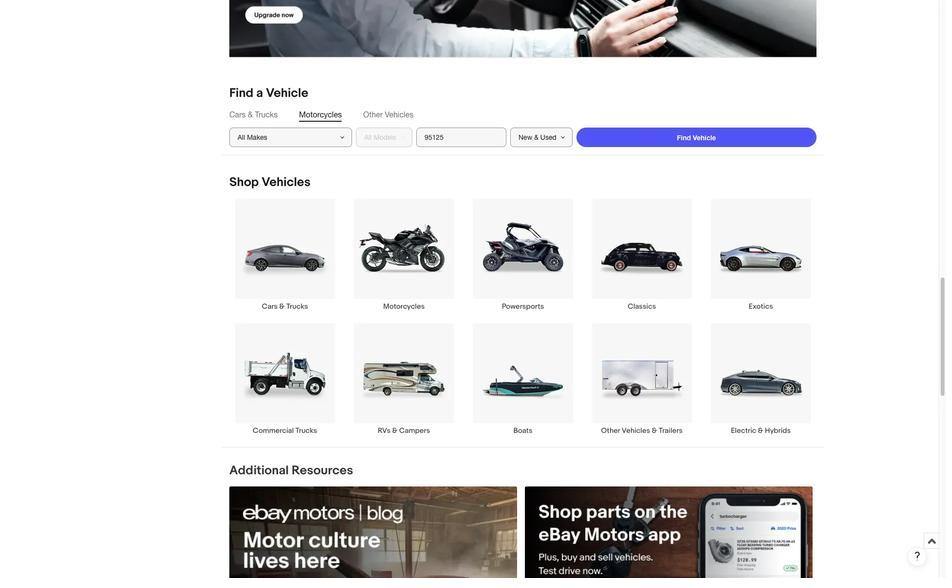 Task type: locate. For each thing, give the bounding box(es) containing it.
cars
[[230, 110, 246, 119], [262, 302, 278, 311]]

1 vertical spatial cars & trucks
[[262, 302, 308, 311]]

help, opens dialogs image
[[913, 552, 923, 561]]

0 vertical spatial other
[[364, 110, 383, 119]]

a
[[256, 86, 263, 101]]

additional resources
[[230, 463, 353, 478]]

find
[[230, 86, 254, 101], [677, 133, 691, 142]]

0 horizontal spatial vehicles
[[262, 175, 311, 190]]

1 vertical spatial motorcycles
[[383, 302, 425, 311]]

vehicles
[[385, 110, 414, 119], [262, 175, 311, 190], [622, 426, 651, 436]]

0 vertical spatial motorcycles
[[299, 110, 342, 119]]

1 vertical spatial trucks
[[286, 302, 308, 311]]

None text field
[[230, 0, 817, 58], [525, 487, 813, 578]]

ebay motors app image
[[525, 487, 813, 578]]

shop vehicles
[[230, 175, 311, 190]]

1 vertical spatial find
[[677, 133, 691, 142]]

None text field
[[230, 487, 517, 578]]

0 vertical spatial vehicle
[[266, 86, 309, 101]]

1 vertical spatial other
[[602, 426, 621, 436]]

campers
[[399, 426, 430, 436]]

0 horizontal spatial motorcycles
[[299, 110, 342, 119]]

& inside tab list
[[248, 110, 253, 119]]

cars & trucks
[[230, 110, 278, 119], [262, 302, 308, 311]]

other for other vehicles & trailers
[[602, 426, 621, 436]]

boats link
[[464, 323, 583, 436]]

cars & trucks inside cars & trucks link
[[262, 302, 308, 311]]

none text field boost your ride with top tech
[[230, 0, 817, 58]]

boost your ride with top tech image
[[230, 0, 817, 57]]

motorcycles
[[299, 110, 342, 119], [383, 302, 425, 311]]

find for find a vehicle
[[230, 86, 254, 101]]

find vehicle button
[[577, 128, 817, 147]]

vehicles for other vehicles
[[385, 110, 414, 119]]

rvs & campers
[[378, 426, 430, 436]]

electric & hybrids
[[732, 426, 791, 436]]

electric & hybrids link
[[702, 323, 821, 436]]

0 horizontal spatial find
[[230, 86, 254, 101]]

motorcycles for motorcycles link
[[383, 302, 425, 311]]

2 horizontal spatial vehicles
[[622, 426, 651, 436]]

vehicles inside tab list
[[385, 110, 414, 119]]

0 horizontal spatial other
[[364, 110, 383, 119]]

find inside button
[[677, 133, 691, 142]]

motorcycles inside tab list
[[299, 110, 342, 119]]

1 vertical spatial none text field
[[525, 487, 813, 578]]

1 horizontal spatial cars
[[262, 302, 278, 311]]

1 horizontal spatial motorcycles
[[383, 302, 425, 311]]

1 horizontal spatial vehicle
[[693, 133, 717, 142]]

&
[[248, 110, 253, 119], [279, 302, 285, 311], [392, 426, 398, 436], [652, 426, 658, 436], [759, 426, 764, 436]]

cars & trucks link
[[226, 198, 345, 311]]

0 vertical spatial none text field
[[230, 0, 817, 58]]

1 horizontal spatial find
[[677, 133, 691, 142]]

trailers
[[659, 426, 683, 436]]

other vehicles & trailers link
[[583, 323, 702, 436]]

ZIP Code (Required) text field
[[417, 128, 507, 147]]

1 vertical spatial vehicles
[[262, 175, 311, 190]]

0 vertical spatial trucks
[[255, 110, 278, 119]]

2 vertical spatial vehicles
[[622, 426, 651, 436]]

& inside "link"
[[392, 426, 398, 436]]

& for the rvs & campers "link"
[[392, 426, 398, 436]]

trucks
[[255, 110, 278, 119], [286, 302, 308, 311], [296, 426, 317, 436]]

vehicle
[[266, 86, 309, 101], [693, 133, 717, 142]]

motorcycles link
[[345, 198, 464, 311]]

tab list
[[230, 109, 817, 120]]

0 horizontal spatial cars
[[230, 110, 246, 119]]

1 horizontal spatial other
[[602, 426, 621, 436]]

0 vertical spatial vehicles
[[385, 110, 414, 119]]

motorcycles for tab list containing cars & trucks
[[299, 110, 342, 119]]

1 vertical spatial vehicle
[[693, 133, 717, 142]]

1 horizontal spatial vehicles
[[385, 110, 414, 119]]

other vehicles
[[364, 110, 414, 119]]

other
[[364, 110, 383, 119], [602, 426, 621, 436]]

powersports link
[[464, 198, 583, 311]]

& for cars & trucks link
[[279, 302, 285, 311]]

0 vertical spatial cars
[[230, 110, 246, 119]]

0 vertical spatial find
[[230, 86, 254, 101]]



Task type: describe. For each thing, give the bounding box(es) containing it.
0 horizontal spatial vehicle
[[266, 86, 309, 101]]

exotics link
[[702, 198, 821, 311]]

find vehicle
[[677, 133, 717, 142]]

tab list containing cars & trucks
[[230, 109, 817, 120]]

commercial trucks
[[253, 426, 317, 436]]

hybrids
[[766, 426, 791, 436]]

check out the ebay motors blog image
[[230, 487, 517, 578]]

shop
[[230, 175, 259, 190]]

vehicle inside button
[[693, 133, 717, 142]]

other for other vehicles
[[364, 110, 383, 119]]

find a vehicle
[[230, 86, 309, 101]]

classics link
[[583, 198, 702, 311]]

rvs & campers link
[[345, 323, 464, 436]]

2 vertical spatial trucks
[[296, 426, 317, 436]]

rvs
[[378, 426, 391, 436]]

vehicles for shop vehicles
[[262, 175, 311, 190]]

boats
[[514, 426, 533, 436]]

& for electric & hybrids link
[[759, 426, 764, 436]]

trucks inside tab list
[[255, 110, 278, 119]]

none text field ebay motors app
[[525, 487, 813, 578]]

powersports
[[502, 302, 544, 311]]

resources
[[292, 463, 353, 478]]

electric
[[732, 426, 757, 436]]

1 vertical spatial cars
[[262, 302, 278, 311]]

exotics
[[749, 302, 774, 311]]

vehicles for other vehicles & trailers
[[622, 426, 651, 436]]

0 vertical spatial cars & trucks
[[230, 110, 278, 119]]

commercial
[[253, 426, 294, 436]]

classics
[[628, 302, 657, 311]]

other vehicles & trailers
[[602, 426, 683, 436]]

additional
[[230, 463, 289, 478]]

commercial trucks link
[[226, 323, 345, 436]]

find for find vehicle
[[677, 133, 691, 142]]



Task type: vqa. For each thing, say whether or not it's contained in the screenshot.
*no interest if paid in full in 6 months on $99+.
no



